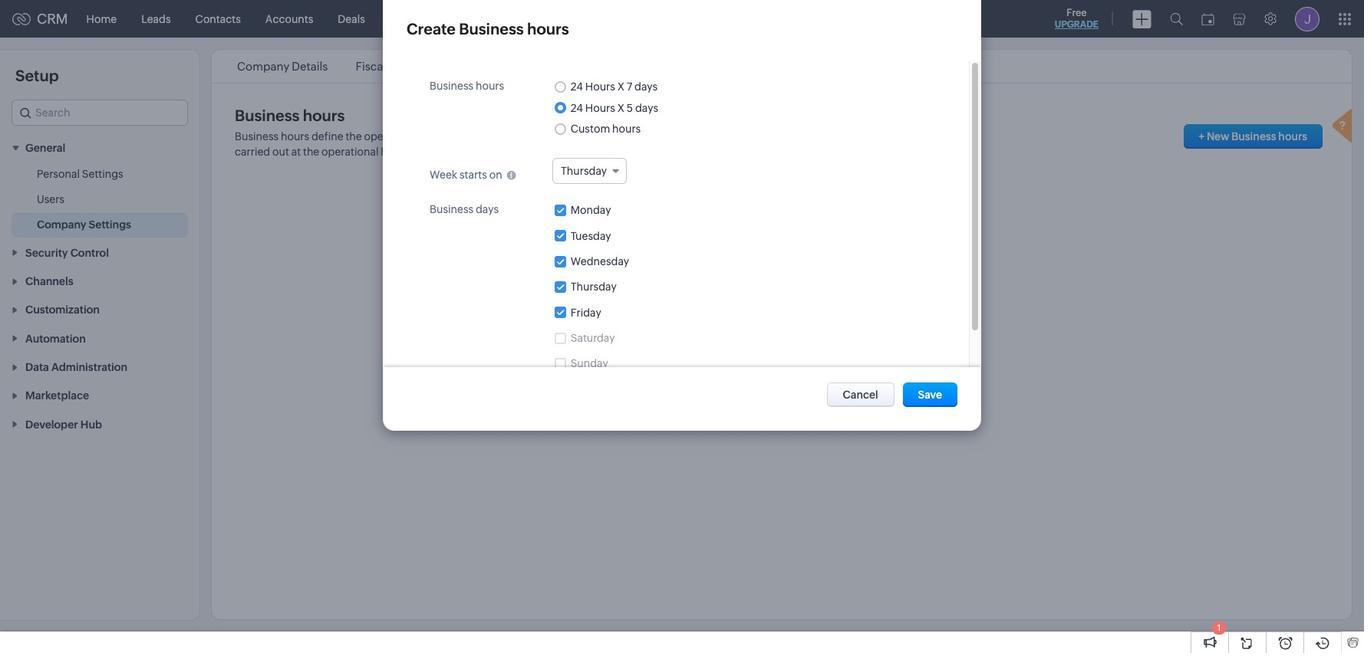 Task type: vqa. For each thing, say whether or not it's contained in the screenshot.
the left the permissions
no



Task type: describe. For each thing, give the bounding box(es) containing it.
carried
[[235, 146, 270, 158]]

deals
[[338, 13, 365, 25]]

free upgrade
[[1055, 7, 1099, 30]]

1 horizontal spatial business hours
[[430, 80, 504, 92]]

1 vertical spatial organization.
[[449, 146, 515, 158]]

monday
[[571, 204, 611, 217]]

starts
[[460, 169, 487, 181]]

wednesday
[[571, 256, 629, 268]]

x for 5
[[618, 102, 625, 114]]

2 vertical spatial days
[[476, 203, 499, 216]]

business days
[[430, 203, 499, 216]]

24 for 24 hours x 5 days
[[571, 102, 583, 114]]

1 horizontal spatial the
[[346, 130, 362, 143]]

tuesday
[[571, 230, 611, 242]]

new
[[1207, 130, 1230, 143]]

are
[[895, 130, 911, 143]]

general region
[[0, 162, 200, 238]]

saturday
[[571, 332, 615, 345]]

search element
[[1161, 0, 1192, 38]]

calendar image
[[1202, 13, 1215, 25]]

on
[[489, 169, 502, 181]]

personal
[[37, 168, 80, 181]]

free
[[1067, 7, 1087, 18]]

reports link
[[549, 0, 613, 37]]

year
[[388, 60, 411, 73]]

2 horizontal spatial the
[[830, 130, 847, 143]]

2 horizontal spatial your
[[691, 130, 714, 143]]

1
[[1218, 624, 1221, 633]]

settings for personal settings
[[82, 168, 123, 181]]

0 horizontal spatial of
[[412, 146, 422, 158]]

profile image
[[1295, 7, 1320, 31]]

home link
[[74, 0, 129, 37]]

create business hours
[[407, 20, 569, 38]]

contacts link
[[183, 0, 253, 37]]

0 vertical spatial organization.
[[491, 130, 557, 143]]

1 horizontal spatial your
[[467, 130, 489, 143]]

accounts link
[[253, 0, 326, 37]]

users
[[37, 194, 64, 206]]

logo image
[[12, 13, 31, 25]]

personal settings
[[37, 168, 123, 181]]

crm link
[[12, 11, 68, 27]]

days for 24 hours x 5 days
[[635, 102, 658, 114]]

sunday
[[571, 358, 608, 370]]

home
[[86, 13, 117, 25]]

upgrade
[[1055, 19, 1099, 30]]

1 vertical spatial business hours
[[235, 107, 345, 124]]

general button
[[0, 134, 200, 162]]

create
[[407, 20, 456, 38]]

days for 24 hours x 7 days
[[635, 81, 658, 93]]

fiscal year
[[356, 60, 411, 73]]

week
[[430, 169, 457, 181]]

company settings
[[37, 219, 131, 231]]

set
[[559, 130, 576, 143]]

company for company settings
[[37, 219, 86, 231]]

custom
[[571, 123, 610, 135]]

24 hours x 5 days
[[571, 102, 658, 114]]

cancel button
[[827, 383, 895, 407]]

users link
[[37, 192, 64, 207]]

0 vertical spatial operational
[[364, 130, 421, 143]]

1 vertical spatial operational
[[322, 146, 379, 158]]

calls link
[[500, 0, 549, 37]]

5
[[627, 102, 633, 114]]

general
[[25, 142, 65, 155]]

business hours define the operational hours of your organization. set business hours to help your employees ensure that the activities are carried out at the operational hours of your organization.
[[235, 130, 911, 158]]



Task type: locate. For each thing, give the bounding box(es) containing it.
setup
[[15, 67, 59, 84]]

ensure
[[772, 130, 806, 143]]

your up the starts
[[467, 130, 489, 143]]

24 for 24 hours x 7 days
[[571, 81, 583, 93]]

tasks
[[390, 13, 417, 25]]

reports
[[561, 13, 600, 25]]

hours up 24 hours x 5 days
[[585, 81, 615, 93]]

thursday inside field
[[561, 165, 607, 177]]

company details
[[237, 60, 328, 73]]

1 x from the top
[[618, 81, 625, 93]]

0 vertical spatial x
[[618, 81, 625, 93]]

0 vertical spatial thursday
[[561, 165, 607, 177]]

24 up 24 hours x 5 days
[[571, 81, 583, 93]]

organization. left set
[[491, 130, 557, 143]]

24 up custom
[[571, 102, 583, 114]]

your
[[467, 130, 489, 143], [691, 130, 714, 143], [424, 146, 446, 158]]

list containing company details
[[223, 50, 692, 83]]

list
[[223, 50, 692, 83]]

company
[[237, 60, 289, 73], [37, 219, 86, 231]]

organization.
[[491, 130, 557, 143], [449, 146, 515, 158]]

meetings
[[441, 13, 488, 25]]

help image
[[1329, 107, 1360, 148]]

fiscal year link
[[353, 60, 413, 73]]

thursday down business hours define the operational hours of your organization. set business hours to help your employees ensure that the activities are carried out at the operational hours of your organization.
[[561, 165, 607, 177]]

search image
[[1170, 12, 1183, 25]]

thursday down wednesday
[[571, 281, 617, 293]]

hours up custom hours
[[585, 102, 615, 114]]

x left 7 on the top
[[618, 81, 625, 93]]

1 vertical spatial x
[[618, 102, 625, 114]]

0 vertical spatial settings
[[82, 168, 123, 181]]

0 horizontal spatial company
[[37, 219, 86, 231]]

0 vertical spatial of
[[454, 130, 464, 143]]

company down users
[[37, 219, 86, 231]]

deals link
[[326, 0, 377, 37]]

leads link
[[129, 0, 183, 37]]

2 hours from the top
[[585, 102, 615, 114]]

1 vertical spatial of
[[412, 146, 422, 158]]

crm
[[37, 11, 68, 27]]

the right that
[[830, 130, 847, 143]]

out
[[272, 146, 289, 158]]

meetings link
[[429, 0, 500, 37]]

at
[[291, 146, 301, 158]]

days right 7 on the top
[[635, 81, 658, 93]]

thursday
[[561, 165, 607, 177], [571, 281, 617, 293]]

hours for 7
[[585, 81, 615, 93]]

contacts
[[195, 13, 241, 25]]

save button
[[903, 383, 958, 407]]

days right 5
[[635, 102, 658, 114]]

custom hours
[[571, 123, 641, 135]]

the
[[346, 130, 362, 143], [830, 130, 847, 143], [303, 146, 319, 158]]

1 horizontal spatial of
[[454, 130, 464, 143]]

1 vertical spatial company
[[37, 219, 86, 231]]

0 vertical spatial company
[[237, 60, 289, 73]]

your up week
[[424, 146, 446, 158]]

save
[[918, 389, 942, 401]]

0 vertical spatial business hours
[[430, 80, 504, 92]]

settings inside 'link'
[[89, 219, 131, 231]]

operational down 'define'
[[322, 146, 379, 158]]

days
[[635, 81, 658, 93], [635, 102, 658, 114], [476, 203, 499, 216]]

settings down the personal settings link
[[89, 219, 131, 231]]

x for 7
[[618, 81, 625, 93]]

business hours
[[430, 80, 504, 92], [235, 107, 345, 124]]

business
[[459, 20, 524, 38], [430, 80, 474, 92], [235, 107, 300, 124], [235, 130, 279, 143], [1232, 130, 1277, 143], [430, 203, 474, 216]]

fiscal
[[356, 60, 386, 73]]

0 vertical spatial 24
[[571, 81, 583, 93]]

0 horizontal spatial business hours
[[235, 107, 345, 124]]

24
[[571, 81, 583, 93], [571, 102, 583, 114]]

24 hours x 7 days
[[571, 81, 658, 93]]

0 vertical spatial hours
[[585, 81, 615, 93]]

cancel
[[843, 389, 878, 401]]

0 horizontal spatial your
[[424, 146, 446, 158]]

business
[[578, 130, 622, 143]]

company for company details
[[237, 60, 289, 73]]

friday
[[571, 307, 601, 319]]

2 x from the top
[[618, 102, 625, 114]]

organization. up the starts
[[449, 146, 515, 158]]

1 24 from the top
[[571, 81, 583, 93]]

1 horizontal spatial company
[[237, 60, 289, 73]]

activities
[[849, 130, 893, 143]]

profile element
[[1286, 0, 1329, 37]]

1 vertical spatial hours
[[585, 102, 615, 114]]

hours
[[527, 20, 569, 38], [476, 80, 504, 92], [303, 107, 345, 124], [612, 123, 641, 135], [281, 130, 309, 143], [423, 130, 452, 143], [624, 130, 652, 143], [1279, 130, 1308, 143], [381, 146, 409, 158]]

the right at
[[303, 146, 319, 158]]

the right 'define'
[[346, 130, 362, 143]]

company settings link
[[37, 217, 131, 233]]

that
[[808, 130, 828, 143]]

1 vertical spatial settings
[[89, 219, 131, 231]]

business inside business hours define the operational hours of your organization. set business hours to help your employees ensure that the activities are carried out at the operational hours of your organization.
[[235, 130, 279, 143]]

x
[[618, 81, 625, 93], [618, 102, 625, 114]]

x left 5
[[618, 102, 625, 114]]

company left details
[[237, 60, 289, 73]]

week starts on
[[430, 169, 502, 181]]

settings for company settings
[[89, 219, 131, 231]]

operational right 'define'
[[364, 130, 421, 143]]

operational
[[364, 130, 421, 143], [322, 146, 379, 158]]

to
[[655, 130, 665, 143]]

hours for 5
[[585, 102, 615, 114]]

calls
[[512, 13, 537, 25]]

accounts
[[265, 13, 313, 25]]

employees
[[716, 130, 770, 143]]

Thursday field
[[553, 158, 627, 184]]

help
[[667, 130, 689, 143]]

personal settings link
[[37, 167, 123, 182]]

7
[[627, 81, 632, 93]]

1 vertical spatial thursday
[[571, 281, 617, 293]]

+
[[1199, 130, 1205, 143]]

settings down general dropdown button
[[82, 168, 123, 181]]

company inside 'link'
[[37, 219, 86, 231]]

business hours down create business hours
[[430, 80, 504, 92]]

define
[[312, 130, 343, 143]]

leads
[[141, 13, 171, 25]]

details
[[292, 60, 328, 73]]

settings
[[82, 168, 123, 181], [89, 219, 131, 231]]

of
[[454, 130, 464, 143], [412, 146, 422, 158]]

your right help
[[691, 130, 714, 143]]

1 vertical spatial 24
[[571, 102, 583, 114]]

tasks link
[[377, 0, 429, 37]]

company details link
[[235, 60, 330, 73]]

hours
[[585, 81, 615, 93], [585, 102, 615, 114]]

0 horizontal spatial the
[[303, 146, 319, 158]]

days down on
[[476, 203, 499, 216]]

1 vertical spatial days
[[635, 102, 658, 114]]

1 hours from the top
[[585, 81, 615, 93]]

company inside "list"
[[237, 60, 289, 73]]

+ new business hours
[[1199, 130, 1308, 143]]

2 24 from the top
[[571, 102, 583, 114]]

business hours up at
[[235, 107, 345, 124]]

0 vertical spatial days
[[635, 81, 658, 93]]



